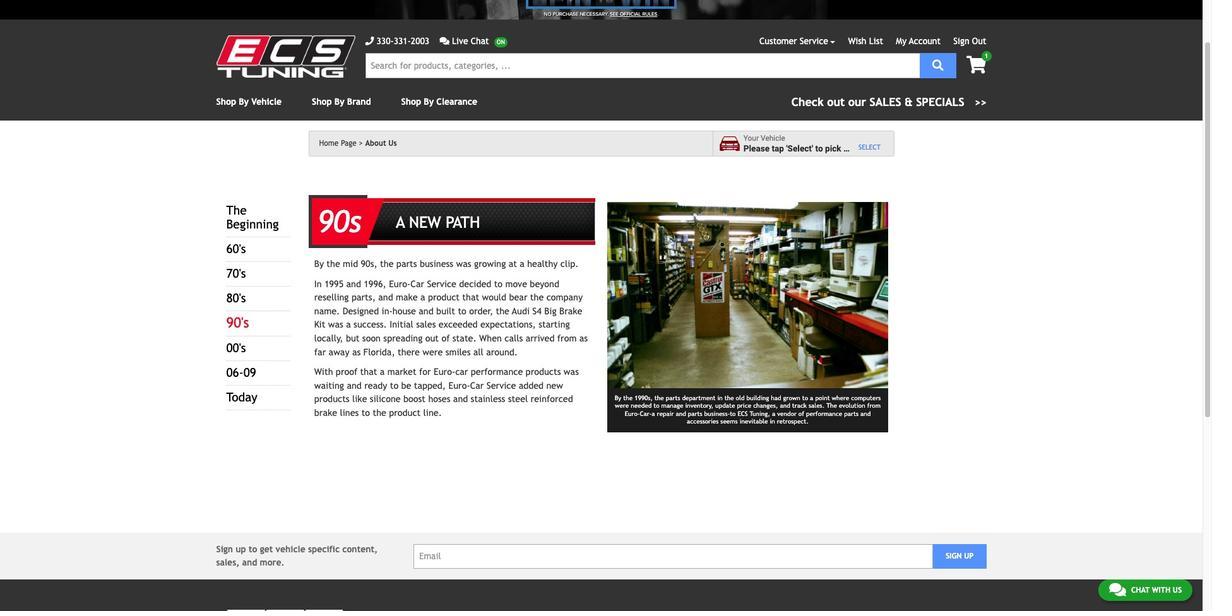 Task type: describe. For each thing, give the bounding box(es) containing it.
the up expectations,
[[496, 305, 510, 316]]

to up would
[[494, 278, 503, 289]]

euro- inside by the 1990s, the parts department in the old building had grown to a point where computers were needed to manage inventory, update price changes, and track sales. the evolution from euro-car-a repair and parts business-to ecs tuning, a vendor of performance parts and accessories seems inevitable in retrospect.
[[625, 410, 640, 417]]

home
[[319, 139, 339, 148]]

sales
[[870, 95, 901, 109]]

and up sales
[[419, 305, 434, 316]]

there
[[398, 346, 420, 357]]

parts down evolution
[[844, 410, 859, 417]]

were inside in 1995 and 1996, euro-car service decided to move beyond reselling parts, and make a       product that would bear the company name. designed in-house and built to order, the audi s4       big brake kit was a success. initial sales exceeded expectations, starting locally, but soon       spreading out of state.  when calls arrived from as far away as florida, there were smiles       all around.
[[423, 346, 443, 357]]

starting
[[539, 319, 570, 330]]

florida,
[[363, 346, 395, 357]]

wish list
[[848, 36, 883, 46]]

the up s4
[[530, 292, 544, 303]]

phone image
[[365, 37, 374, 45]]

60's link
[[226, 242, 246, 256]]

all
[[473, 346, 484, 357]]

90s,
[[361, 258, 377, 269]]

grown
[[783, 394, 800, 401]]

euro- right for
[[434, 366, 455, 377]]

reselling
[[314, 292, 349, 303]]

brake
[[314, 407, 337, 418]]

euro- inside in 1995 and 1996, euro-car service decided to move beyond reselling parts, and make a       product that would bear the company name. designed in-house and built to order, the audi s4       big brake kit was a success. initial sales exceeded expectations, starting locally, but soon       spreading out of state.  when calls arrived from as far away as florida, there were smiles       all around.
[[389, 278, 411, 289]]

bear
[[509, 292, 528, 303]]

had
[[771, 394, 781, 401]]

shop for shop by brand
[[312, 97, 332, 107]]

purchase
[[553, 11, 579, 17]]

and down evolution
[[861, 410, 871, 417]]

vehicle inside your vehicle please tap 'select' to pick a vehicle
[[761, 134, 785, 143]]

product inside the with proof that a market for euro-car performance products was waiting and ready to be tapped, euro-car service added new products like silicone boost hoses and stainless steel reinforced brake lines to the product line.
[[389, 407, 421, 418]]

sign out
[[954, 36, 987, 46]]

was inside in 1995 and 1996, euro-car service decided to move beyond reselling parts, and make a       product that would bear the company name. designed in-house and built to order, the audi s4       big brake kit was a success. initial sales exceeded expectations, starting locally, but soon       spreading out of state.  when calls arrived from as far away as florida, there were smiles       all around.
[[328, 319, 343, 330]]

service inside popup button
[[800, 36, 828, 46]]

up for sign up
[[964, 552, 974, 561]]

a up the sales.
[[810, 394, 813, 401]]

the beginning link
[[226, 203, 279, 231]]

shopping cart image
[[967, 56, 987, 74]]

ecs tuning image
[[216, 35, 355, 78]]

and up in-
[[378, 292, 393, 303]]

business-
[[704, 410, 730, 417]]

by for brand
[[335, 97, 345, 107]]

sign for sign up
[[946, 552, 962, 561]]

and up parts,
[[346, 278, 361, 289]]

0 vertical spatial products
[[526, 366, 561, 377]]

seems
[[721, 418, 738, 425]]

inventory,
[[685, 402, 714, 409]]

brake
[[559, 305, 582, 316]]

select link
[[859, 143, 881, 152]]

customer service
[[760, 36, 828, 46]]

vendor
[[777, 410, 797, 417]]

00's link
[[226, 341, 246, 355]]

lines
[[340, 407, 359, 418]]

customer
[[760, 36, 797, 46]]

1 horizontal spatial as
[[579, 333, 588, 343]]

by inside by the 1990s, the parts department in the old building had grown to a point where computers were needed to manage inventory, update price changes, and track sales. the evolution from euro-car-a repair and parts business-to ecs tuning, a vendor of performance parts and accessories seems inevitable in retrospect.
[[615, 394, 621, 401]]

performance inside the with proof that a market for euro-car performance products was waiting and ready to be tapped, euro-car service added new products like silicone boost hoses and stainless steel reinforced brake lines to the product line.
[[471, 366, 523, 377]]

shop by vehicle
[[216, 97, 282, 107]]

vehicle inside sign up to get vehicle specific content, sales, and more.
[[276, 544, 305, 554]]

with proof that a market for euro-car performance products was waiting and ready to be tapped, euro-car service added new products like silicone boost hoses and stainless steel reinforced brake lines to the product line.
[[314, 366, 579, 418]]

the inside the beginning
[[226, 203, 247, 217]]

of inside in 1995 and 1996, euro-car service decided to move beyond reselling parts, and make a       product that would bear the company name. designed in-house and built to order, the audi s4       big brake kit was a success. initial sales exceeded expectations, starting locally, but soon       spreading out of state.  when calls arrived from as far away as florida, there were smiles       all around.
[[442, 333, 450, 343]]

shop by brand
[[312, 97, 371, 107]]

would
[[482, 292, 506, 303]]

from inside by the 1990s, the parts department in the old building had grown to a point where computers were needed to manage inventory, update price changes, and track sales. the evolution from euro-car-a repair and parts business-to ecs tuning, a vendor of performance parts and accessories seems inevitable in retrospect.
[[867, 402, 881, 409]]

healthy
[[527, 258, 558, 269]]

update
[[715, 402, 735, 409]]

boost
[[403, 394, 426, 404]]

by for vehicle
[[239, 97, 249, 107]]

away
[[329, 346, 350, 357]]

and right hoses
[[453, 394, 468, 404]]

a inside your vehicle please tap 'select' to pick a vehicle
[[844, 143, 848, 153]]

shop for shop by clearance
[[401, 97, 421, 107]]

0 vertical spatial in
[[718, 394, 723, 401]]

0 horizontal spatial new
[[409, 214, 441, 232]]

manage
[[661, 402, 683, 409]]

a down changes,
[[772, 410, 775, 417]]

out
[[425, 333, 439, 343]]

customer service button
[[760, 35, 836, 48]]

search image
[[932, 59, 944, 70]]

specific
[[308, 544, 340, 554]]

'select'
[[786, 143, 813, 153]]

sign up
[[946, 552, 974, 561]]

home page
[[319, 139, 357, 148]]

chat with us
[[1131, 586, 1182, 595]]

06-09 link
[[226, 366, 256, 380]]

and down 'manage'
[[676, 410, 686, 417]]

1995
[[325, 278, 344, 289]]

80's
[[226, 291, 246, 305]]

shop by vehicle link
[[216, 97, 282, 107]]

90s
[[317, 204, 362, 239]]

house
[[393, 305, 416, 316]]

path
[[446, 214, 480, 232]]

no
[[544, 11, 552, 17]]

my account
[[896, 36, 941, 46]]

decided
[[459, 278, 491, 289]]

tuning,
[[750, 410, 770, 417]]

sign out link
[[954, 36, 987, 46]]

sales,
[[216, 558, 240, 568]]

pick
[[825, 143, 841, 153]]

built
[[436, 305, 455, 316]]

wish
[[848, 36, 867, 46]]

1990s,
[[635, 394, 653, 401]]

comments image for chat
[[1109, 582, 1126, 597]]

the inside by the 1990s, the parts department in the old building had grown to a point where computers were needed to manage inventory, update price changes, and track sales. the evolution from euro-car-a repair and parts business-to ecs tuning, a vendor of performance parts and accessories seems inevitable in retrospect.
[[827, 402, 837, 409]]

that inside in 1995 and 1996, euro-car service decided to move beyond reselling parts, and make a       product that would bear the company name. designed in-house and built to order, the audi s4       big brake kit was a success. initial sales exceeded expectations, starting locally, but soon       spreading out of state.  when calls arrived from as far away as florida, there were smiles       all around.
[[462, 292, 479, 303]]

a inside the with proof that a market for euro-car performance products was waiting and ready to be tapped, euro-car service added new products like silicone boost hoses and stainless steel reinforced brake lines to the product line.
[[380, 366, 385, 377]]

accessories
[[687, 418, 719, 425]]

mid
[[343, 258, 358, 269]]

by for clearance
[[424, 97, 434, 107]]

clip.
[[561, 258, 579, 269]]

smiles
[[446, 346, 471, 357]]

ecs tuning 'spin to win' contest logo image
[[526, 0, 677, 9]]

were inside by the 1990s, the parts department in the old building had grown to a point where computers were needed to manage inventory, update price changes, and track sales. the evolution from euro-car-a repair and parts business-to ecs tuning, a vendor of performance parts and accessories seems inevitable in retrospect.
[[615, 402, 629, 409]]

a right at
[[520, 258, 525, 269]]

my account link
[[896, 36, 941, 46]]

parts,
[[352, 292, 376, 303]]

parts down inventory,
[[688, 410, 702, 417]]

select
[[859, 143, 881, 151]]

was inside the with proof that a market for euro-car performance products was waiting and ready to be tapped, euro-car service added new products like silicone boost hoses and stainless steel reinforced brake lines to the product line.
[[564, 366, 579, 377]]

necessary.
[[580, 11, 609, 17]]

in 1995 and 1996, euro-car service decided to move beyond reselling parts, and make a       product that would bear the company name. designed in-house and built to order, the audi s4       big brake kit was a success. initial sales exceeded expectations, starting locally, but soon       spreading out of state.  when calls arrived from as far away as florida, there were smiles       all around.
[[314, 278, 588, 357]]

to up exceeded
[[458, 305, 467, 316]]

sales & specials link
[[792, 93, 987, 110]]

like
[[352, 394, 367, 404]]

shop by brand link
[[312, 97, 371, 107]]

sales.
[[809, 402, 825, 409]]

s4
[[533, 305, 542, 316]]

at
[[509, 258, 517, 269]]

but
[[346, 333, 360, 343]]

chat with us link
[[1099, 580, 1193, 601]]

needed
[[631, 402, 652, 409]]

a right make
[[421, 292, 425, 303]]

initial
[[390, 319, 413, 330]]

sales & specials
[[870, 95, 965, 109]]

in
[[314, 278, 322, 289]]

content,
[[342, 544, 378, 554]]

growing
[[474, 258, 506, 269]]

success.
[[354, 319, 387, 330]]

to left be at the left of the page
[[390, 380, 399, 391]]

sign for sign up to get vehicle specific content, sales, and more.
[[216, 544, 233, 554]]



Task type: locate. For each thing, give the bounding box(es) containing it.
service inside in 1995 and 1996, euro-car service decided to move beyond reselling parts, and make a       product that would bear the company name. designed in-house and built to order, the audi s4       big brake kit was a success. initial sales exceeded expectations, starting locally, but soon       spreading out of state.  when calls arrived from as far away as florida, there were smiles       all around.
[[427, 278, 457, 289]]

of down 'track' on the right bottom of page
[[799, 410, 804, 417]]

a up ready
[[380, 366, 385, 377]]

by left the '1990s,'
[[615, 394, 621, 401]]

the inside the with proof that a market for euro-car performance products was waiting and ready to be tapped, euro-car service added new products like silicone boost hoses and stainless steel reinforced brake lines to the product line.
[[373, 407, 386, 418]]

the up needed
[[623, 394, 633, 401]]

official
[[620, 11, 641, 17]]

live
[[452, 36, 468, 46]]

euro- up make
[[389, 278, 411, 289]]

my
[[896, 36, 907, 46]]

waiting
[[314, 380, 344, 391]]

us right about on the left top of page
[[389, 139, 397, 148]]

1 horizontal spatial that
[[462, 292, 479, 303]]

1 horizontal spatial car
[[470, 380, 484, 391]]

added
[[519, 380, 544, 391]]

2 horizontal spatial service
[[800, 36, 828, 46]]

no purchase necessary. see official rules .
[[544, 11, 659, 17]]

from inside in 1995 and 1996, euro-car service decided to move beyond reselling parts, and make a       product that would bear the company name. designed in-house and built to order, the audi s4       big brake kit was a success. initial sales exceeded expectations, starting locally, but soon       spreading out of state.  when calls arrived from as far away as florida, there were smiles       all around.
[[557, 333, 577, 343]]

order,
[[469, 305, 493, 316]]

sign inside button
[[946, 552, 962, 561]]

products down waiting
[[314, 394, 350, 404]]

name.
[[314, 305, 340, 316]]

sign up to get vehicle specific content, sales, and more.
[[216, 544, 378, 568]]

the down where in the right of the page
[[827, 402, 837, 409]]

chat left with
[[1131, 586, 1150, 595]]

by the mid 90s, the parts business was growing at a healthy clip.
[[314, 258, 579, 269]]

with
[[1152, 586, 1171, 595]]

vehicle
[[850, 143, 878, 153], [276, 544, 305, 554]]

0 vertical spatial service
[[800, 36, 828, 46]]

and
[[346, 278, 361, 289], [378, 292, 393, 303], [419, 305, 434, 316], [347, 380, 362, 391], [453, 394, 468, 404], [780, 402, 790, 409], [676, 410, 686, 417], [861, 410, 871, 417], [242, 558, 257, 568]]

exceeded
[[439, 319, 478, 330]]

were left needed
[[615, 402, 629, 409]]

0 horizontal spatial from
[[557, 333, 577, 343]]

home page link
[[319, 139, 363, 148]]

comments image left chat with us
[[1109, 582, 1126, 597]]

to down like
[[362, 407, 370, 418]]

product down boost
[[389, 407, 421, 418]]

product inside in 1995 and 1996, euro-car service decided to move beyond reselling parts, and make a       product that would bear the company name. designed in-house and built to order, the audi s4       big brake kit was a success. initial sales exceeded expectations, starting locally, but soon       spreading out of state.  when calls arrived from as far away as florida, there were smiles       all around.
[[428, 292, 460, 303]]

about
[[365, 139, 386, 148]]

vehicle up more.
[[276, 544, 305, 554]]

0 vertical spatial was
[[456, 258, 471, 269]]

1 horizontal spatial comments image
[[1109, 582, 1126, 597]]

to left the pick
[[815, 143, 823, 153]]

1 horizontal spatial service
[[487, 380, 516, 391]]

0 vertical spatial were
[[423, 346, 443, 357]]

0 horizontal spatial service
[[427, 278, 457, 289]]

by up the in
[[314, 258, 324, 269]]

1 horizontal spatial the
[[827, 402, 837, 409]]

0 horizontal spatial car
[[411, 278, 424, 289]]

3 shop from the left
[[401, 97, 421, 107]]

price
[[737, 402, 751, 409]]

up inside sign up button
[[964, 552, 974, 561]]

0 horizontal spatial products
[[314, 394, 350, 404]]

product up "built"
[[428, 292, 460, 303]]

euro- down needed
[[625, 410, 640, 417]]

1 vertical spatial the
[[827, 402, 837, 409]]

and up like
[[347, 380, 362, 391]]

and up vendor
[[780, 402, 790, 409]]

the up 'manage'
[[655, 394, 664, 401]]

were down out on the left of page
[[423, 346, 443, 357]]

Email email field
[[414, 544, 933, 569]]

market
[[387, 366, 417, 377]]

1 horizontal spatial shop
[[312, 97, 332, 107]]

1 vertical spatial car
[[470, 380, 484, 391]]

0 vertical spatial as
[[579, 333, 588, 343]]

1 vertical spatial chat
[[1131, 586, 1150, 595]]

0 horizontal spatial performance
[[471, 366, 523, 377]]

by left clearance
[[424, 97, 434, 107]]

chat right live
[[471, 36, 489, 46]]

0 horizontal spatial in
[[718, 394, 723, 401]]

big
[[544, 305, 557, 316]]

the beginning
[[226, 203, 279, 231]]

70's link
[[226, 267, 246, 280]]

of inside by the 1990s, the parts department in the old building had grown to a point where computers were needed to manage inventory, update price changes, and track sales. the evolution from euro-car-a repair and parts business-to ecs tuning, a vendor of performance parts and accessories seems inevitable in retrospect.
[[799, 410, 804, 417]]

as down brake
[[579, 333, 588, 343]]

the
[[226, 203, 247, 217], [827, 402, 837, 409]]

out
[[972, 36, 987, 46]]

330-
[[377, 36, 394, 46]]

0 vertical spatial new
[[409, 214, 441, 232]]

your
[[744, 134, 759, 143]]

specials
[[916, 95, 965, 109]]

1 horizontal spatial performance
[[806, 410, 842, 417]]

0 vertical spatial the
[[226, 203, 247, 217]]

a left repair
[[652, 410, 655, 417]]

to up 'track' on the right bottom of page
[[802, 394, 808, 401]]

a
[[396, 214, 405, 232]]

vehicle down ecs tuning image
[[251, 97, 282, 107]]

1 vertical spatial as
[[352, 346, 361, 357]]

1 vertical spatial us
[[1173, 586, 1182, 595]]

new right a
[[409, 214, 441, 232]]

1 vertical spatial in
[[770, 418, 775, 425]]

0 horizontal spatial that
[[360, 366, 377, 377]]

1 horizontal spatial were
[[615, 402, 629, 409]]

0 horizontal spatial product
[[389, 407, 421, 418]]

was up the locally,
[[328, 319, 343, 330]]

1 horizontal spatial product
[[428, 292, 460, 303]]

0 horizontal spatial comments image
[[440, 37, 450, 45]]

to up the seems on the bottom right of the page
[[730, 410, 736, 417]]

changes,
[[753, 402, 778, 409]]

by down ecs tuning image
[[239, 97, 249, 107]]

for
[[419, 366, 431, 377]]

that up ready
[[360, 366, 377, 377]]

1 vertical spatial that
[[360, 366, 377, 377]]

car inside in 1995 and 1996, euro-car service decided to move beyond reselling parts, and make a       product that would bear the company name. designed in-house and built to order, the audi s4       big brake kit was a success. initial sales exceeded expectations, starting locally, but soon       spreading out of state.  when calls arrived from as far away as florida, there were smiles       all around.
[[411, 278, 424, 289]]

the right 90s, at left
[[380, 258, 394, 269]]

shop by clearance link
[[401, 97, 477, 107]]

0 horizontal spatial shop
[[216, 97, 236, 107]]

products up added on the left of the page
[[526, 366, 561, 377]]

1 vertical spatial comments image
[[1109, 582, 1126, 597]]

and right "sales,"
[[242, 558, 257, 568]]

1 vertical spatial were
[[615, 402, 629, 409]]

beginning
[[226, 217, 279, 231]]

1 vertical spatial was
[[328, 319, 343, 330]]

2 vertical spatial service
[[487, 380, 516, 391]]

euro- down car
[[449, 380, 470, 391]]

from
[[557, 333, 577, 343], [867, 402, 881, 409]]

that
[[462, 292, 479, 303], [360, 366, 377, 377]]

vehicle right the pick
[[850, 143, 878, 153]]

as
[[579, 333, 588, 343], [352, 346, 361, 357]]

1 horizontal spatial products
[[526, 366, 561, 377]]

shop
[[216, 97, 236, 107], [312, 97, 332, 107], [401, 97, 421, 107]]

0 horizontal spatial was
[[328, 319, 343, 330]]

more.
[[260, 558, 285, 568]]

comments image left live
[[440, 37, 450, 45]]

1 horizontal spatial up
[[964, 552, 974, 561]]

0 vertical spatial that
[[462, 292, 479, 303]]

comments image inside live chat link
[[440, 37, 450, 45]]

get
[[260, 544, 273, 554]]

vehicle inside your vehicle please tap 'select' to pick a vehicle
[[850, 143, 878, 153]]

sign inside sign up to get vehicle specific content, sales, and more.
[[216, 544, 233, 554]]

1 vertical spatial products
[[314, 394, 350, 404]]

in up update
[[718, 394, 723, 401]]

the down "silicone"
[[373, 407, 386, 418]]

1 vertical spatial service
[[427, 278, 457, 289]]

vehicle up tap
[[761, 134, 785, 143]]

silicone
[[370, 394, 401, 404]]

1 vertical spatial performance
[[806, 410, 842, 417]]

performance inside by the 1990s, the parts department in the old building had grown to a point where computers were needed to manage inventory, update price changes, and track sales. the evolution from euro-car-a repair and parts business-to ecs tuning, a vendor of performance parts and accessories seems inevitable in retrospect.
[[806, 410, 842, 417]]

0 horizontal spatial as
[[352, 346, 361, 357]]

as down but
[[352, 346, 361, 357]]

was
[[456, 258, 471, 269], [328, 319, 343, 330], [564, 366, 579, 377]]

2 vertical spatial was
[[564, 366, 579, 377]]

from down computers
[[867, 402, 881, 409]]

list
[[869, 36, 883, 46]]

car up stainless
[[470, 380, 484, 391]]

of right out on the left of page
[[442, 333, 450, 343]]

please
[[744, 143, 770, 153]]

1 horizontal spatial new
[[546, 380, 563, 391]]

0 vertical spatial vehicle
[[251, 97, 282, 107]]

service inside the with proof that a market for euro-car performance products was waiting and ready to be tapped, euro-car service added new products like silicone boost hoses and stainless steel reinforced brake lines to the product line.
[[487, 380, 516, 391]]

1 horizontal spatial us
[[1173, 586, 1182, 595]]

a right the pick
[[844, 143, 848, 153]]

80's link
[[226, 291, 246, 305]]

up
[[236, 544, 246, 554], [964, 552, 974, 561]]

performance down the sales.
[[806, 410, 842, 417]]

were
[[423, 346, 443, 357], [615, 402, 629, 409]]

70's
[[226, 267, 246, 280]]

the up update
[[725, 394, 734, 401]]

1 horizontal spatial was
[[456, 258, 471, 269]]

1 vertical spatial of
[[799, 410, 804, 417]]

and inside sign up to get vehicle specific content, sales, and more.
[[242, 558, 257, 568]]

beyond
[[530, 278, 559, 289]]

rules
[[642, 11, 657, 17]]

the up 60's at the left of the page
[[226, 203, 247, 217]]

business
[[420, 258, 453, 269]]

the left the mid
[[327, 258, 340, 269]]

0 horizontal spatial were
[[423, 346, 443, 357]]

0 vertical spatial car
[[411, 278, 424, 289]]

inevitable
[[740, 418, 768, 425]]

us right with
[[1173, 586, 1182, 595]]

to up repair
[[654, 402, 660, 409]]

page
[[341, 139, 357, 148]]

1 vertical spatial from
[[867, 402, 881, 409]]

0 horizontal spatial up
[[236, 544, 246, 554]]

in down tuning,
[[770, 418, 775, 425]]

see
[[610, 11, 619, 17]]

service right customer at the top right of page
[[800, 36, 828, 46]]

up inside sign up to get vehicle specific content, sales, and more.
[[236, 544, 246, 554]]

of
[[442, 333, 450, 343], [799, 410, 804, 417]]

0 horizontal spatial vehicle
[[251, 97, 282, 107]]

to inside sign up to get vehicle specific content, sales, and more.
[[249, 544, 257, 554]]

comments image for live
[[440, 37, 450, 45]]

0 vertical spatial product
[[428, 292, 460, 303]]

shop for shop by vehicle
[[216, 97, 236, 107]]

to inside your vehicle please tap 'select' to pick a vehicle
[[815, 143, 823, 153]]

service down by the mid 90s, the parts business was growing at a healthy clip. at left top
[[427, 278, 457, 289]]

the
[[327, 258, 340, 269], [380, 258, 394, 269], [530, 292, 544, 303], [496, 305, 510, 316], [623, 394, 633, 401], [655, 394, 664, 401], [725, 394, 734, 401], [373, 407, 386, 418]]

was up decided
[[456, 258, 471, 269]]

sign for sign out
[[954, 36, 970, 46]]

vehicle
[[251, 97, 282, 107], [761, 134, 785, 143]]

performance
[[471, 366, 523, 377], [806, 410, 842, 417]]

calls
[[505, 333, 523, 343]]

to left 'get' on the bottom left of page
[[249, 544, 257, 554]]

new up reinforced
[[546, 380, 563, 391]]

performance down around.
[[471, 366, 523, 377]]

parts left business
[[396, 258, 417, 269]]

1 horizontal spatial chat
[[1131, 586, 1150, 595]]

0 vertical spatial us
[[389, 139, 397, 148]]

about us
[[365, 139, 397, 148]]

wish list link
[[848, 36, 883, 46]]

from down starting
[[557, 333, 577, 343]]

by left brand
[[335, 97, 345, 107]]

0 vertical spatial from
[[557, 333, 577, 343]]

0 horizontal spatial of
[[442, 333, 450, 343]]

0 vertical spatial vehicle
[[850, 143, 878, 153]]

1 horizontal spatial of
[[799, 410, 804, 417]]

car up make
[[411, 278, 424, 289]]

a up but
[[346, 319, 351, 330]]

2 horizontal spatial shop
[[401, 97, 421, 107]]

1 vertical spatial vehicle
[[761, 134, 785, 143]]

1 link
[[957, 51, 992, 75]]

0 horizontal spatial the
[[226, 203, 247, 217]]

0 horizontal spatial us
[[389, 139, 397, 148]]

1 horizontal spatial vehicle
[[850, 143, 878, 153]]

0 vertical spatial of
[[442, 333, 450, 343]]

parts
[[396, 258, 417, 269], [666, 394, 680, 401], [688, 410, 702, 417], [844, 410, 859, 417]]

up for sign up to get vehicle specific content, sales, and more.
[[236, 544, 246, 554]]

soon
[[362, 333, 381, 343]]

1 vertical spatial vehicle
[[276, 544, 305, 554]]

1 vertical spatial product
[[389, 407, 421, 418]]

1 horizontal spatial from
[[867, 402, 881, 409]]

0 vertical spatial performance
[[471, 366, 523, 377]]

parts up 'manage'
[[666, 394, 680, 401]]

1 horizontal spatial in
[[770, 418, 775, 425]]

0 horizontal spatial vehicle
[[276, 544, 305, 554]]

car inside the with proof that a market for euro-car performance products was waiting and ready to be tapped, euro-car service added new products like silicone boost hoses and stainless steel reinforced brake lines to the product line.
[[470, 380, 484, 391]]

that inside the with proof that a market for euro-car performance products was waiting and ready to be tapped, euro-car service added new products like silicone boost hoses and stainless steel reinforced brake lines to the product line.
[[360, 366, 377, 377]]

1 horizontal spatial vehicle
[[761, 134, 785, 143]]

Search text field
[[365, 53, 920, 78]]

that down decided
[[462, 292, 479, 303]]

1 vertical spatial new
[[546, 380, 563, 391]]

0 vertical spatial comments image
[[440, 37, 450, 45]]

service up stainless
[[487, 380, 516, 391]]

was up reinforced
[[564, 366, 579, 377]]

0 vertical spatial chat
[[471, 36, 489, 46]]

1 shop from the left
[[216, 97, 236, 107]]

hoses
[[428, 394, 451, 404]]

new inside the with proof that a market for euro-car performance products was waiting and ready to be tapped, euro-car service added new products like silicone boost hoses and stainless steel reinforced brake lines to the product line.
[[546, 380, 563, 391]]

2 shop from the left
[[312, 97, 332, 107]]

0 horizontal spatial chat
[[471, 36, 489, 46]]

where
[[832, 394, 849, 401]]

comments image inside chat with us link
[[1109, 582, 1126, 597]]

2 horizontal spatial was
[[564, 366, 579, 377]]

make
[[396, 292, 418, 303]]

tapped,
[[414, 380, 446, 391]]

department
[[682, 394, 716, 401]]

car
[[455, 366, 468, 377]]

when
[[479, 333, 502, 343]]

comments image
[[440, 37, 450, 45], [1109, 582, 1126, 597]]

stainless
[[471, 394, 505, 404]]



Task type: vqa. For each thing, say whether or not it's contained in the screenshot.
second ACEA from the top
no



